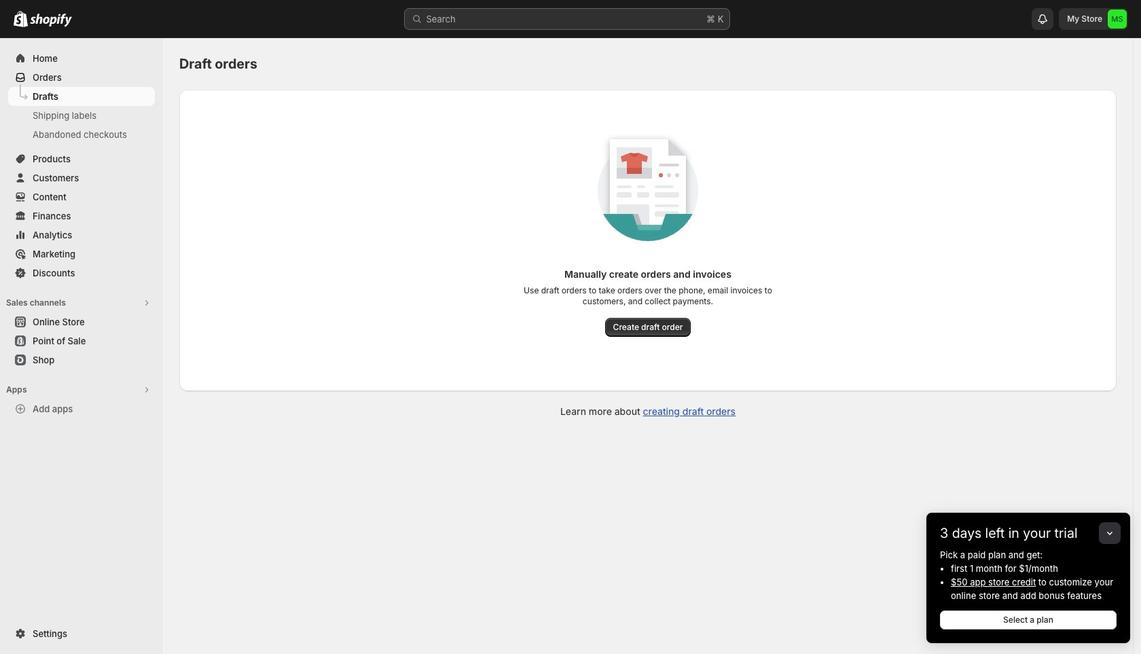 Task type: describe. For each thing, give the bounding box(es) containing it.
shopify image
[[14, 11, 28, 27]]

my store image
[[1108, 10, 1128, 29]]

shopify image
[[30, 14, 72, 27]]



Task type: vqa. For each thing, say whether or not it's contained in the screenshot.
0.00 text box
no



